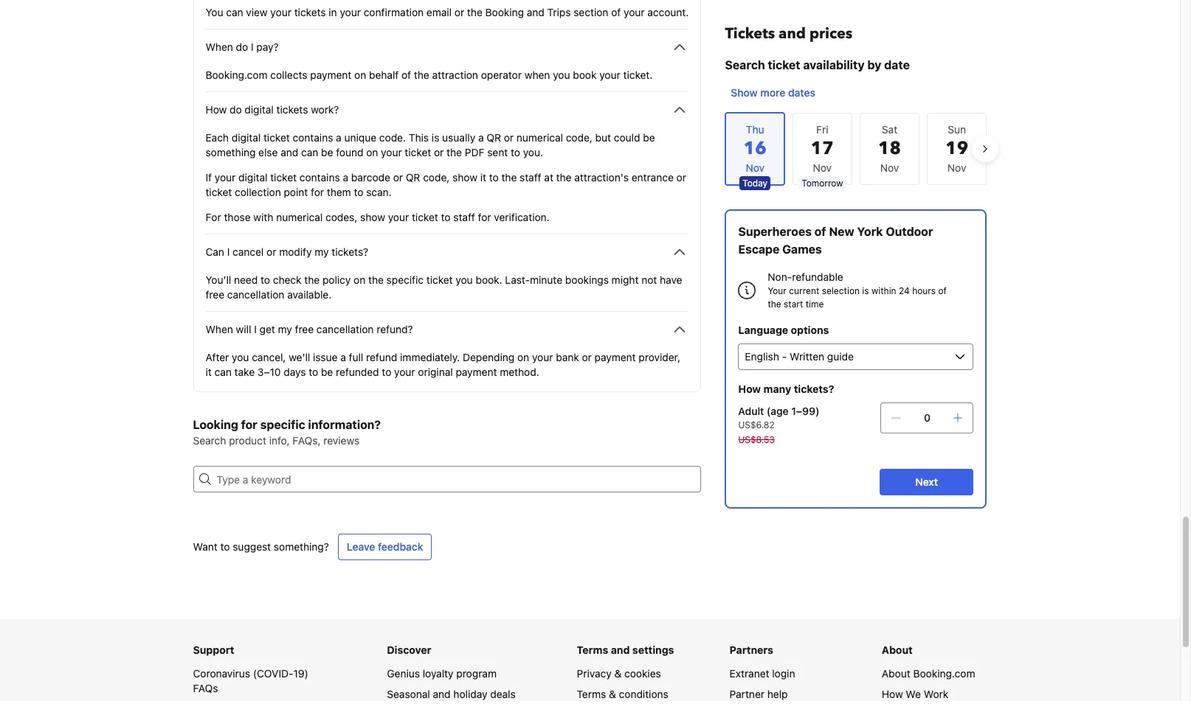 Task type: describe. For each thing, give the bounding box(es) containing it.
when do i pay? button
[[206, 38, 689, 56]]

genius
[[387, 668, 420, 680]]

for those with numerical codes, show your ticket to staff for verification.
[[206, 211, 550, 224]]

show inside if your digital ticket contains a barcode or qr code, show it to the staff at the attraction's entrance or ticket collection point for them to scan.
[[453, 171, 477, 184]]

your inside each digital ticket contains a unique code. this is usually a qr or numerical code, but could be something else and can be found on your ticket or the pdf sent to you.
[[381, 146, 402, 159]]

after you cancel, we'll issue a full refund immediately. depending on your bank or payment provider, it can take 3–10 days to be refunded to your original payment method.
[[206, 351, 680, 379]]

about booking.com link
[[882, 668, 975, 680]]

or right entrance
[[677, 171, 686, 184]]

deals
[[490, 689, 516, 701]]

can
[[206, 246, 224, 258]]

scan.
[[366, 186, 392, 199]]

something
[[206, 146, 256, 159]]

extranet login
[[730, 668, 795, 680]]

digital inside each digital ticket contains a unique code. this is usually a qr or numerical code, but could be something else and can be found on your ticket or the pdf sent to you.
[[232, 131, 261, 144]]

conditions
[[619, 689, 669, 701]]

information?
[[308, 418, 381, 432]]

to right want
[[220, 541, 230, 554]]

policy
[[323, 274, 351, 286]]

of inside non-refundable your current selection is within 24 hours of the start time
[[938, 286, 947, 297]]

ticket.
[[623, 69, 653, 81]]

cancellation inside dropdown button
[[317, 323, 374, 336]]

1 vertical spatial staff
[[453, 211, 475, 224]]

booking.com collects payment on behalf of the attraction operator when you book your ticket.
[[206, 69, 653, 81]]

your left account.
[[624, 6, 645, 18]]

leave feedback button
[[338, 534, 432, 561]]

might
[[612, 274, 639, 286]]

show
[[731, 86, 758, 99]]

pay?
[[256, 41, 279, 53]]

ticket up else
[[263, 131, 290, 144]]

the up available.
[[304, 274, 320, 286]]

or right email
[[455, 6, 464, 18]]

cancel,
[[252, 351, 286, 364]]

2 horizontal spatial for
[[478, 211, 491, 224]]

of right 'behalf'
[[402, 69, 411, 81]]

do for when
[[236, 41, 248, 53]]

more
[[760, 86, 786, 99]]

entrance
[[632, 171, 674, 184]]

your down refund
[[394, 366, 415, 379]]

cancellation inside you'll need to check the policy on the specific ticket you book. last-minute bookings might not have free cancellation available.
[[227, 289, 284, 301]]

minute
[[530, 274, 562, 286]]

how for how we work
[[882, 689, 903, 701]]

the inside each digital ticket contains a unique code. this is usually a qr or numerical code, but could be something else and can be found on your ticket or the pdf sent to you.
[[447, 146, 462, 159]]

0 vertical spatial be
[[643, 131, 655, 144]]

staff inside if your digital ticket contains a barcode or qr code, show it to the staff at the attraction's entrance or ticket collection point for them to scan.
[[520, 171, 541, 184]]

partner
[[730, 689, 765, 701]]

genius loyalty program
[[387, 668, 497, 680]]

refund?
[[377, 323, 413, 336]]

genius loyalty program link
[[387, 668, 497, 680]]

the left booking
[[467, 6, 483, 18]]

you'll
[[206, 274, 231, 286]]

options
[[791, 324, 829, 337]]

tickets and prices
[[725, 24, 853, 44]]

and for seasonal and holiday deals
[[433, 689, 451, 701]]

support
[[193, 644, 234, 657]]

region containing 17
[[713, 106, 999, 192]]

18
[[878, 137, 901, 161]]

take
[[234, 366, 255, 379]]

1 horizontal spatial booking.com
[[913, 668, 975, 680]]

not
[[642, 274, 657, 286]]

it inside if your digital ticket contains a barcode or qr code, show it to the staff at the attraction's entrance or ticket collection point for them to scan.
[[480, 171, 486, 184]]

attraction's
[[574, 171, 629, 184]]

behalf
[[369, 69, 399, 81]]

next
[[915, 476, 938, 489]]

email
[[427, 6, 452, 18]]

my inside the when will i get my free cancellation refund? dropdown button
[[278, 323, 292, 336]]

to down barcode
[[354, 186, 363, 199]]

privacy & cookies
[[577, 668, 661, 680]]

or inside after you cancel, we'll issue a full refund immediately. depending on your bank or payment provider, it can take 3–10 days to be refunded to your original payment method.
[[582, 351, 592, 364]]

code, inside each digital ticket contains a unique code. this is usually a qr or numerical code, but could be something else and can be found on your ticket or the pdf sent to you.
[[566, 131, 593, 144]]

immediately.
[[400, 351, 460, 364]]

how many tickets?
[[738, 383, 834, 396]]

fri 17 nov tomorrow
[[802, 123, 843, 189]]

loyalty
[[423, 668, 454, 680]]

nov for 18
[[880, 162, 899, 174]]

outdoor
[[886, 225, 933, 238]]

faqs
[[193, 683, 218, 695]]

the right policy
[[368, 274, 384, 286]]

how for how do digital tickets work?
[[206, 103, 227, 116]]

can inside each digital ticket contains a unique code. this is usually a qr or numerical code, but could be something else and can be found on your ticket or the pdf sent to you.
[[301, 146, 318, 159]]

by
[[867, 58, 882, 72]]

looking
[[193, 418, 238, 432]]

0 vertical spatial search
[[725, 58, 765, 72]]

terms for terms & conditions
[[577, 689, 606, 701]]

digital for do
[[245, 103, 274, 116]]

full
[[349, 351, 363, 364]]

account.
[[648, 6, 689, 18]]

within
[[872, 286, 896, 297]]

your right view
[[270, 6, 291, 18]]

coronavirus (covid-19) faqs
[[193, 668, 308, 695]]

tickets? inside dropdown button
[[332, 246, 368, 258]]

qr inside each digital ticket contains a unique code. this is usually a qr or numerical code, but could be something else and can be found on your ticket or the pdf sent to you.
[[487, 131, 501, 144]]

and left trips
[[527, 6, 545, 18]]

terms & conditions link
[[577, 689, 669, 701]]

about for about
[[882, 644, 913, 657]]

you inside after you cancel, we'll issue a full refund immediately. depending on your bank or payment provider, it can take 3–10 days to be refunded to your original payment method.
[[232, 351, 249, 364]]

when will i get my free cancellation refund?
[[206, 323, 413, 336]]

get
[[259, 323, 275, 336]]

your right in
[[340, 6, 361, 18]]

2 vertical spatial payment
[[456, 366, 497, 379]]

for inside if your digital ticket contains a barcode or qr code, show it to the staff at the attraction's entrance or ticket collection point for them to scan.
[[311, 186, 324, 199]]

free inside the when will i get my free cancellation refund? dropdown button
[[295, 323, 314, 336]]

attraction
[[432, 69, 478, 81]]

a up found
[[336, 131, 342, 144]]

is inside non-refundable your current selection is within 24 hours of the start time
[[862, 286, 869, 297]]

sun 19 nov
[[946, 123, 968, 174]]

on inside after you cancel, we'll issue a full refund immediately. depending on your bank or payment provider, it can take 3–10 days to be refunded to your original payment method.
[[517, 351, 529, 364]]

coronavirus
[[193, 668, 250, 680]]

book
[[573, 69, 597, 81]]

and inside each digital ticket contains a unique code. this is usually a qr or numerical code, but could be something else and can be found on your ticket or the pdf sent to you.
[[281, 146, 298, 159]]

your down scan. on the top left of the page
[[388, 211, 409, 224]]

available.
[[287, 289, 332, 301]]

or right barcode
[[393, 171, 403, 184]]

& for privacy
[[614, 668, 622, 680]]

privacy & cookies link
[[577, 668, 661, 680]]

modify
[[279, 246, 312, 258]]

faqs,
[[293, 435, 321, 447]]

0 horizontal spatial payment
[[310, 69, 352, 81]]

nov for 19
[[948, 162, 966, 174]]

coronavirus (covid-19) faqs link
[[193, 668, 308, 695]]

selection
[[822, 286, 860, 297]]

1 horizontal spatial tickets?
[[794, 383, 834, 396]]

ticket down if
[[206, 186, 232, 199]]

ticket up 'point'
[[270, 171, 297, 184]]

be for each digital ticket contains a unique code. this is usually a qr or numerical code, but could be something else and can be found on your ticket or the pdf sent to you.
[[321, 146, 333, 159]]

you for when
[[553, 69, 570, 81]]

is inside each digital ticket contains a unique code. this is usually a qr or numerical code, but could be something else and can be found on your ticket or the pdf sent to you.
[[432, 131, 439, 144]]

how do digital tickets work? button
[[206, 101, 689, 119]]

verification.
[[494, 211, 550, 224]]

a inside if your digital ticket contains a barcode or qr code, show it to the staff at the attraction's entrance or ticket collection point for them to scan.
[[343, 171, 348, 184]]

ticket inside you'll need to check the policy on the specific ticket you book. last-minute bookings might not have free cancellation available.
[[426, 274, 453, 286]]

point
[[284, 186, 308, 199]]

or up sent
[[504, 131, 514, 144]]

cookies
[[624, 668, 661, 680]]

1 vertical spatial show
[[360, 211, 385, 224]]

non-refundable your current selection is within 24 hours of the start time
[[768, 271, 947, 310]]

17
[[811, 137, 834, 161]]

0 vertical spatial can
[[226, 6, 243, 18]]

refundable
[[792, 271, 843, 283]]

provider,
[[639, 351, 680, 364]]

when will i get my free cancellation refund? button
[[206, 321, 689, 339]]

reviews
[[323, 435, 360, 447]]

and for terms and settings
[[611, 644, 630, 657]]

to down sent
[[489, 171, 499, 184]]

each
[[206, 131, 229, 144]]

time
[[806, 299, 824, 310]]

about booking.com
[[882, 668, 975, 680]]

to down refund
[[382, 366, 391, 379]]

section
[[574, 6, 608, 18]]

contains inside each digital ticket contains a unique code. this is usually a qr or numerical code, but could be something else and can be found on your ticket or the pdf sent to you.
[[293, 131, 333, 144]]

could
[[614, 131, 640, 144]]

how for how many tickets?
[[738, 383, 761, 396]]

0 vertical spatial tickets
[[294, 6, 326, 18]]

Type a keyword field
[[211, 466, 701, 493]]

can inside after you cancel, we'll issue a full refund immediately. depending on your bank or payment provider, it can take 3–10 days to be refunded to your original payment method.
[[214, 366, 232, 379]]

ticket down if your digital ticket contains a barcode or qr code, show it to the staff at the attraction's entrance or ticket collection point for them to scan.
[[412, 211, 438, 224]]

refunded
[[336, 366, 379, 379]]

my inside can i cancel or modify my tickets? dropdown button
[[315, 246, 329, 258]]

games
[[782, 243, 822, 256]]

pdf
[[465, 146, 484, 159]]

extranet
[[730, 668, 769, 680]]



Task type: locate. For each thing, give the bounding box(es) containing it.
1 horizontal spatial you
[[456, 274, 473, 286]]

nov inside sun 19 nov
[[948, 162, 966, 174]]

we
[[906, 689, 921, 701]]

1 vertical spatial can
[[301, 146, 318, 159]]

you left the book. at the top
[[456, 274, 473, 286]]

0 vertical spatial numerical
[[517, 131, 563, 144]]

specific down can i cancel or modify my tickets? dropdown button
[[387, 274, 424, 286]]

to right the need
[[261, 274, 270, 286]]

and for tickets and prices
[[779, 24, 806, 44]]

how we work link
[[882, 689, 949, 701]]

specific inside looking for specific information? search product info, faqs, reviews
[[260, 418, 305, 432]]

for
[[206, 211, 221, 224]]

and right else
[[281, 146, 298, 159]]

numerical
[[517, 131, 563, 144], [276, 211, 323, 224]]

those
[[224, 211, 251, 224]]

on left 'behalf'
[[354, 69, 366, 81]]

a
[[336, 131, 342, 144], [478, 131, 484, 144], [343, 171, 348, 184], [340, 351, 346, 364]]

refund
[[366, 351, 397, 364]]

work?
[[311, 103, 339, 116]]

i for do
[[251, 41, 254, 53]]

1 vertical spatial i
[[227, 246, 230, 258]]

new
[[829, 225, 854, 238]]

nov down "19"
[[948, 162, 966, 174]]

suggest
[[233, 541, 271, 554]]

for left verification.
[[478, 211, 491, 224]]

0 vertical spatial my
[[315, 246, 329, 258]]

1 vertical spatial booking.com
[[913, 668, 975, 680]]

about up we
[[882, 668, 911, 680]]

3 nov from the left
[[948, 162, 966, 174]]

of left new
[[815, 225, 826, 238]]

them
[[327, 186, 351, 199]]

partner help
[[730, 689, 788, 701]]

your down "code."
[[381, 146, 402, 159]]

cancellation down the need
[[227, 289, 284, 301]]

us$6.82
[[738, 420, 775, 431]]

to inside each digital ticket contains a unique code. this is usually a qr or numerical code, but could be something else and can be found on your ticket or the pdf sent to you.
[[511, 146, 520, 159]]

contains down work?
[[293, 131, 333, 144]]

region
[[713, 106, 999, 192]]

holiday
[[453, 689, 488, 701]]

and up privacy & cookies
[[611, 644, 630, 657]]

numerical down 'point'
[[276, 211, 323, 224]]

staff left at
[[520, 171, 541, 184]]

sun
[[948, 123, 966, 136]]

or right bank
[[582, 351, 592, 364]]

non-
[[768, 271, 792, 283]]

0 horizontal spatial code,
[[423, 171, 450, 184]]

search inside looking for specific information? search product info, faqs, reviews
[[193, 435, 226, 447]]

privacy
[[577, 668, 612, 680]]

specific inside you'll need to check the policy on the specific ticket you book. last-minute bookings might not have free cancellation available.
[[387, 274, 424, 286]]

on right policy
[[354, 274, 366, 286]]

contains inside if your digital ticket contains a barcode or qr code, show it to the staff at the attraction's entrance or ticket collection point for them to scan.
[[300, 171, 340, 184]]

of
[[611, 6, 621, 18], [402, 69, 411, 81], [815, 225, 826, 238], [938, 286, 947, 297]]

2 terms from the top
[[577, 689, 606, 701]]

how up each
[[206, 103, 227, 116]]

you for ticket
[[456, 274, 473, 286]]

0 vertical spatial i
[[251, 41, 254, 53]]

of inside superheroes of new york outdoor escape games
[[815, 225, 826, 238]]

how inside dropdown button
[[206, 103, 227, 116]]

1 vertical spatial terms
[[577, 689, 606, 701]]

the down sent
[[501, 171, 517, 184]]

about up about booking.com link
[[882, 644, 913, 657]]

2 vertical spatial for
[[241, 418, 257, 432]]

2 horizontal spatial i
[[254, 323, 257, 336]]

i
[[251, 41, 254, 53], [227, 246, 230, 258], [254, 323, 257, 336]]

i right can
[[227, 246, 230, 258]]

the right at
[[556, 171, 572, 184]]

how do digital tickets work?
[[206, 103, 339, 116]]

1 horizontal spatial code,
[[566, 131, 593, 144]]

tickets inside dropdown button
[[276, 103, 308, 116]]

or down the usually
[[434, 146, 444, 159]]

days
[[284, 366, 306, 379]]

1 horizontal spatial show
[[453, 171, 477, 184]]

and down genius loyalty program link on the left of page
[[433, 689, 451, 701]]

code,
[[566, 131, 593, 144], [423, 171, 450, 184]]

for right 'point'
[[311, 186, 324, 199]]

1 vertical spatial for
[[478, 211, 491, 224]]

something?
[[274, 541, 329, 554]]

1 vertical spatial be
[[321, 146, 333, 159]]

0 vertical spatial code,
[[566, 131, 593, 144]]

1 horizontal spatial for
[[311, 186, 324, 199]]

your
[[768, 286, 787, 297]]

on inside each digital ticket contains a unique code. this is usually a qr or numerical code, but could be something else and can be found on your ticket or the pdf sent to you.
[[366, 146, 378, 159]]

be right 'could'
[[643, 131, 655, 144]]

it down after
[[206, 366, 212, 379]]

contains up them
[[300, 171, 340, 184]]

to inside you'll need to check the policy on the specific ticket you book. last-minute bookings might not have free cancellation available.
[[261, 274, 270, 286]]

digital for your
[[238, 171, 268, 184]]

your inside if your digital ticket contains a barcode or qr code, show it to the staff at the attraction's entrance or ticket collection point for them to scan.
[[215, 171, 236, 184]]

0 vertical spatial &
[[614, 668, 622, 680]]

payment
[[310, 69, 352, 81], [595, 351, 636, 364], [456, 366, 497, 379]]

or inside dropdown button
[[267, 246, 276, 258]]

discover
[[387, 644, 431, 657]]

digital up else
[[245, 103, 274, 116]]

booking.com up "work"
[[913, 668, 975, 680]]

0 horizontal spatial i
[[227, 246, 230, 258]]

a up them
[[343, 171, 348, 184]]

ticket down the "this"
[[405, 146, 431, 159]]

1 vertical spatial search
[[193, 435, 226, 447]]

0 vertical spatial booking.com
[[206, 69, 268, 81]]

0 vertical spatial is
[[432, 131, 439, 144]]

0 horizontal spatial you
[[232, 351, 249, 364]]

qr down each digital ticket contains a unique code. this is usually a qr or numerical code, but could be something else and can be found on your ticket or the pdf sent to you.
[[406, 171, 420, 184]]

nov up tomorrow
[[813, 162, 832, 174]]

24
[[899, 286, 910, 297]]

2 vertical spatial you
[[232, 351, 249, 364]]

each digital ticket contains a unique code. this is usually a qr or numerical code, but could be something else and can be found on your ticket or the pdf sent to you.
[[206, 131, 655, 159]]

about for about booking.com
[[882, 668, 911, 680]]

payment left provider,
[[595, 351, 636, 364]]

ticket
[[768, 58, 800, 72], [263, 131, 290, 144], [405, 146, 431, 159], [270, 171, 297, 184], [206, 186, 232, 199], [412, 211, 438, 224], [426, 274, 453, 286]]

0 vertical spatial tickets?
[[332, 246, 368, 258]]

1 horizontal spatial i
[[251, 41, 254, 53]]

0 horizontal spatial booking.com
[[206, 69, 268, 81]]

you up take
[[232, 351, 249, 364]]

free up the we'll
[[295, 323, 314, 336]]

show
[[453, 171, 477, 184], [360, 211, 385, 224]]

2 horizontal spatial payment
[[595, 351, 636, 364]]

1 horizontal spatial specific
[[387, 274, 424, 286]]

you inside you'll need to check the policy on the specific ticket you book. last-minute bookings might not have free cancellation available.
[[456, 274, 473, 286]]

be inside after you cancel, we'll issue a full refund immediately. depending on your bank or payment provider, it can take 3–10 days to be refunded to your original payment method.
[[321, 366, 333, 379]]

0 vertical spatial terms
[[577, 644, 608, 657]]

0 vertical spatial free
[[206, 289, 224, 301]]

0 horizontal spatial specific
[[260, 418, 305, 432]]

how we work
[[882, 689, 949, 701]]

digital up something
[[232, 131, 261, 144]]

1 horizontal spatial cancellation
[[317, 323, 374, 336]]

be left found
[[321, 146, 333, 159]]

original
[[418, 366, 453, 379]]

2 vertical spatial i
[[254, 323, 257, 336]]

and left the prices
[[779, 24, 806, 44]]

operator
[[481, 69, 522, 81]]

feedback
[[378, 541, 423, 554]]

my right modify
[[315, 246, 329, 258]]

on inside you'll need to check the policy on the specific ticket you book. last-minute bookings might not have free cancellation available.
[[354, 274, 366, 286]]

1 horizontal spatial is
[[862, 286, 869, 297]]

do inside dropdown button
[[236, 41, 248, 53]]

0 vertical spatial how
[[206, 103, 227, 116]]

1 vertical spatial contains
[[300, 171, 340, 184]]

1 horizontal spatial payment
[[456, 366, 497, 379]]

tickets? up '1–99)'
[[794, 383, 834, 396]]

0 vertical spatial staff
[[520, 171, 541, 184]]

0 vertical spatial cancellation
[[227, 289, 284, 301]]

terms up privacy
[[577, 644, 608, 657]]

language options
[[738, 324, 829, 337]]

1 vertical spatial when
[[206, 323, 233, 336]]

2 nov from the left
[[880, 162, 899, 174]]

terms for terms and settings
[[577, 644, 608, 657]]

0 horizontal spatial search
[[193, 435, 226, 447]]

be down issue
[[321, 366, 333, 379]]

specific up 'info,'
[[260, 418, 305, 432]]

search down looking
[[193, 435, 226, 447]]

0 horizontal spatial numerical
[[276, 211, 323, 224]]

is left within
[[862, 286, 869, 297]]

tickets left work?
[[276, 103, 308, 116]]

code, inside if your digital ticket contains a barcode or qr code, show it to the staff at the attraction's entrance or ticket collection point for them to scan.
[[423, 171, 450, 184]]

1 nov from the left
[[813, 162, 832, 174]]

2 horizontal spatial nov
[[948, 162, 966, 174]]

1 horizontal spatial staff
[[520, 171, 541, 184]]

free inside you'll need to check the policy on the specific ticket you book. last-minute bookings might not have free cancellation available.
[[206, 289, 224, 301]]

code, down each digital ticket contains a unique code. this is usually a qr or numerical code, but could be something else and can be found on your ticket or the pdf sent to you.
[[423, 171, 450, 184]]

booking
[[485, 6, 524, 18]]

0 vertical spatial when
[[206, 41, 233, 53]]

1 vertical spatial specific
[[260, 418, 305, 432]]

1 vertical spatial digital
[[232, 131, 261, 144]]

your
[[270, 6, 291, 18], [340, 6, 361, 18], [624, 6, 645, 18], [599, 69, 621, 81], [381, 146, 402, 159], [215, 171, 236, 184], [388, 211, 409, 224], [532, 351, 553, 364], [394, 366, 415, 379]]

you
[[553, 69, 570, 81], [456, 274, 473, 286], [232, 351, 249, 364]]

your left bank
[[532, 351, 553, 364]]

of right section
[[611, 6, 621, 18]]

2 vertical spatial be
[[321, 366, 333, 379]]

it inside after you cancel, we'll issue a full refund immediately. depending on your bank or payment provider, it can take 3–10 days to be refunded to your original payment method.
[[206, 366, 212, 379]]

settings
[[632, 644, 674, 657]]

do inside dropdown button
[[230, 103, 242, 116]]

0 horizontal spatial it
[[206, 366, 212, 379]]

1 vertical spatial numerical
[[276, 211, 323, 224]]

i left pay? at the left top of page
[[251, 41, 254, 53]]

payment up work?
[[310, 69, 352, 81]]

1 horizontal spatial numerical
[[517, 131, 563, 144]]

0 horizontal spatial my
[[278, 323, 292, 336]]

of right "hours"
[[938, 286, 947, 297]]

0 horizontal spatial free
[[206, 289, 224, 301]]

1 vertical spatial qr
[[406, 171, 420, 184]]

when left will at the top left of the page
[[206, 323, 233, 336]]

you'll need to check the policy on the specific ticket you book. last-minute bookings might not have free cancellation available.
[[206, 274, 682, 301]]

0 horizontal spatial tickets?
[[332, 246, 368, 258]]

0 vertical spatial show
[[453, 171, 477, 184]]

1 vertical spatial &
[[609, 689, 616, 701]]

digital inside dropdown button
[[245, 103, 274, 116]]

tickets left in
[[294, 6, 326, 18]]

0 vertical spatial you
[[553, 69, 570, 81]]

fri
[[816, 123, 829, 136]]

cancel
[[233, 246, 264, 258]]

qr up sent
[[487, 131, 501, 144]]

2 about from the top
[[882, 668, 911, 680]]

to down if your digital ticket contains a barcode or qr code, show it to the staff at the attraction's entrance or ticket collection point for them to scan.
[[441, 211, 451, 224]]

you
[[206, 6, 223, 18]]

1 horizontal spatial how
[[738, 383, 761, 396]]

cancellation
[[227, 289, 284, 301], [317, 323, 374, 336]]

1 vertical spatial tickets?
[[794, 383, 834, 396]]

on down unique
[[366, 146, 378, 159]]

extranet login link
[[730, 668, 795, 680]]

ticket up show more dates
[[768, 58, 800, 72]]

for
[[311, 186, 324, 199], [478, 211, 491, 224], [241, 418, 257, 432]]

0 horizontal spatial for
[[241, 418, 257, 432]]

the left attraction in the left of the page
[[414, 69, 429, 81]]

when for when do i pay?
[[206, 41, 233, 53]]

tickets?
[[332, 246, 368, 258], [794, 383, 834, 396]]

dates
[[788, 86, 815, 99]]

it down pdf
[[480, 171, 486, 184]]

you left book
[[553, 69, 570, 81]]

0 horizontal spatial is
[[432, 131, 439, 144]]

barcode
[[351, 171, 390, 184]]

bookings
[[565, 274, 609, 286]]

how do digital tickets work? element
[[206, 119, 689, 225]]

0 horizontal spatial staff
[[453, 211, 475, 224]]

unique
[[344, 131, 377, 144]]

collection
[[235, 186, 281, 199]]

be
[[643, 131, 655, 144], [321, 146, 333, 159], [321, 366, 333, 379]]

0 vertical spatial digital
[[245, 103, 274, 116]]

0 horizontal spatial nov
[[813, 162, 832, 174]]

want to suggest something?
[[193, 541, 329, 554]]

will
[[236, 323, 251, 336]]

bank
[[556, 351, 579, 364]]

digital inside if your digital ticket contains a barcode or qr code, show it to the staff at the attraction's entrance or ticket collection point for them to scan.
[[238, 171, 268, 184]]

your right book
[[599, 69, 621, 81]]

qr inside if your digital ticket contains a barcode or qr code, show it to the staff at the attraction's entrance or ticket collection point for them to scan.
[[406, 171, 420, 184]]

show more dates
[[731, 86, 815, 99]]

superheroes
[[738, 225, 812, 238]]

1 horizontal spatial my
[[315, 246, 329, 258]]

do for how
[[230, 103, 242, 116]]

your right if
[[215, 171, 236, 184]]

0 vertical spatial for
[[311, 186, 324, 199]]

& down privacy & cookies
[[609, 689, 616, 701]]

1 terms from the top
[[577, 644, 608, 657]]

1 vertical spatial it
[[206, 366, 212, 379]]

0 horizontal spatial show
[[360, 211, 385, 224]]

1 vertical spatial code,
[[423, 171, 450, 184]]

but
[[595, 131, 611, 144]]

0 vertical spatial about
[[882, 644, 913, 657]]

nov for 17
[[813, 162, 832, 174]]

1 vertical spatial about
[[882, 668, 911, 680]]

i right will at the top left of the page
[[254, 323, 257, 336]]

search up show
[[725, 58, 765, 72]]

nov
[[813, 162, 832, 174], [880, 162, 899, 174], [948, 162, 966, 174]]

nov inside fri 17 nov tomorrow
[[813, 162, 832, 174]]

0 vertical spatial it
[[480, 171, 486, 184]]

nov down 18
[[880, 162, 899, 174]]

1 vertical spatial tickets
[[276, 103, 308, 116]]

be for after you cancel, we'll issue a full refund immediately. depending on your bank or payment provider, it can take 3–10 days to be refunded to your original payment method.
[[321, 366, 333, 379]]

2 vertical spatial how
[[882, 689, 903, 701]]

2 horizontal spatial you
[[553, 69, 570, 81]]

a inside after you cancel, we'll issue a full refund immediately. depending on your bank or payment provider, it can take 3–10 days to be refunded to your original payment method.
[[340, 351, 346, 364]]

the inside non-refundable your current selection is within 24 hours of the start time
[[768, 299, 781, 310]]

2 vertical spatial can
[[214, 366, 232, 379]]

0 vertical spatial payment
[[310, 69, 352, 81]]

0 vertical spatial contains
[[293, 131, 333, 144]]

1 when from the top
[[206, 41, 233, 53]]

nov inside 'sat 18 nov'
[[880, 162, 899, 174]]

1 horizontal spatial search
[[725, 58, 765, 72]]

terms
[[577, 644, 608, 657], [577, 689, 606, 701]]

to left the you.
[[511, 146, 520, 159]]

1 vertical spatial how
[[738, 383, 761, 396]]

tickets
[[294, 6, 326, 18], [276, 103, 308, 116]]

& up terms & conditions link
[[614, 668, 622, 680]]

1 about from the top
[[882, 644, 913, 657]]

view
[[246, 6, 268, 18]]

2 when from the top
[[206, 323, 233, 336]]

for inside looking for specific information? search product info, faqs, reviews
[[241, 418, 257, 432]]

1 vertical spatial payment
[[595, 351, 636, 364]]

about
[[882, 644, 913, 657], [882, 668, 911, 680]]

to right days
[[309, 366, 318, 379]]

0 horizontal spatial cancellation
[[227, 289, 284, 301]]

many
[[764, 383, 791, 396]]

i for will
[[254, 323, 257, 336]]

code, left but
[[566, 131, 593, 144]]

1–99)
[[791, 405, 820, 418]]

1 horizontal spatial qr
[[487, 131, 501, 144]]

1 vertical spatial you
[[456, 274, 473, 286]]

when for when will i get my free cancellation refund?
[[206, 323, 233, 336]]

0 vertical spatial qr
[[487, 131, 501, 144]]

1 horizontal spatial nov
[[880, 162, 899, 174]]

can left found
[[301, 146, 318, 159]]

sent
[[487, 146, 508, 159]]

numerical inside each digital ticket contains a unique code. this is usually a qr or numerical code, but could be something else and can be found on your ticket or the pdf sent to you.
[[517, 131, 563, 144]]

digital up 'collection'
[[238, 171, 268, 184]]

how left we
[[882, 689, 903, 701]]

2 horizontal spatial how
[[882, 689, 903, 701]]

booking.com
[[206, 69, 268, 81], [913, 668, 975, 680]]

cancellation up full
[[317, 323, 374, 336]]

numerical up the you.
[[517, 131, 563, 144]]

a up pdf
[[478, 131, 484, 144]]

adult
[[738, 405, 764, 418]]

show down scan. on the top left of the page
[[360, 211, 385, 224]]

& for terms
[[609, 689, 616, 701]]

if your digital ticket contains a barcode or qr code, show it to the staff at the attraction's entrance or ticket collection point for them to scan.
[[206, 171, 686, 199]]

or right cancel
[[267, 246, 276, 258]]

1 vertical spatial my
[[278, 323, 292, 336]]

usually
[[442, 131, 475, 144]]

this
[[409, 131, 429, 144]]

can down after
[[214, 366, 232, 379]]

and
[[527, 6, 545, 18], [779, 24, 806, 44], [281, 146, 298, 159], [611, 644, 630, 657], [433, 689, 451, 701]]

0
[[924, 412, 931, 424]]

on
[[354, 69, 366, 81], [366, 146, 378, 159], [354, 274, 366, 286], [517, 351, 529, 364]]

for up "product"
[[241, 418, 257, 432]]

if
[[206, 171, 212, 184]]

0 horizontal spatial qr
[[406, 171, 420, 184]]

you.
[[523, 146, 543, 159]]

is right the "this"
[[432, 131, 439, 144]]

when down you
[[206, 41, 233, 53]]

prices
[[810, 24, 853, 44]]

terms & conditions
[[577, 689, 669, 701]]

us$8.53
[[738, 435, 775, 446]]

can i cancel or modify my tickets?
[[206, 246, 368, 258]]



Task type: vqa. For each thing, say whether or not it's contained in the screenshot.


